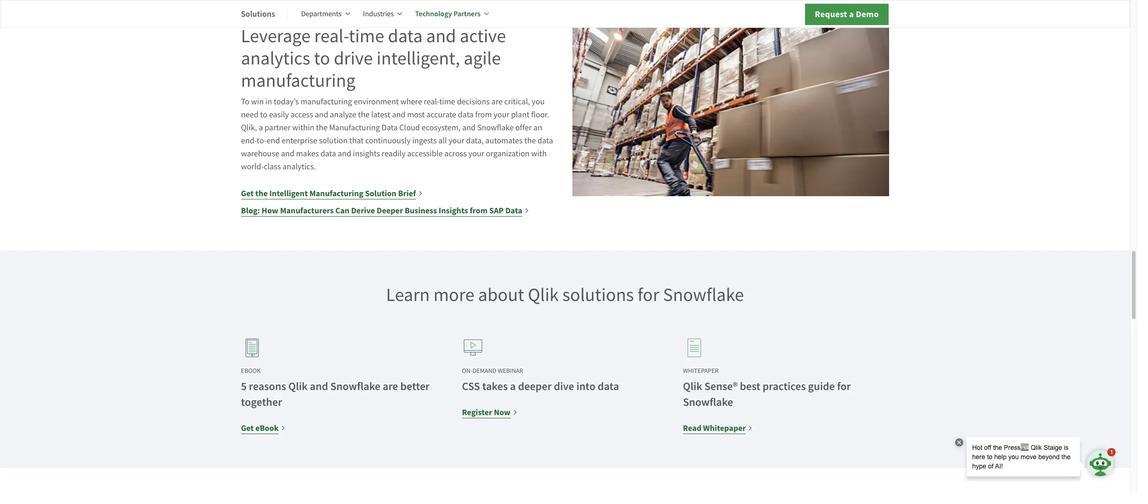 Task type: describe. For each thing, give the bounding box(es) containing it.
a inside "leverage real-time data and active analytics to drive intelligent, agile manufacturing to win in today's manufacturing environment where real-time decisions are critical, you need to easily access and analyze the latest and most accurate data from your plant floor. qlik, a partner within the manufacturing data cloud ecosystem, and snowflake offer an end-to-end enterprise solution that continuously ingests all your data, automates the data warehouse and makes data and insights readily accessible across your organization with world-class analytics."
[[259, 122, 263, 133]]

get the intelligent manufacturing solution brief link
[[241, 187, 423, 200]]

the up solution at the left of the page
[[316, 122, 328, 133]]

access
[[291, 109, 313, 120]]

plant
[[511, 109, 530, 120]]

1 vertical spatial manufacturing
[[309, 188, 363, 199]]

0 vertical spatial time
[[349, 24, 384, 48]]

1 horizontal spatial to
[[314, 46, 330, 70]]

ingests
[[412, 135, 437, 146]]

learn
[[386, 283, 430, 307]]

register now link
[[462, 406, 518, 419]]

manufacturing inside "leverage real-time data and active analytics to drive intelligent, agile manufacturing to win in today's manufacturing environment where real-time decisions are critical, you need to easily access and analyze the latest and most accurate data from your plant floor. qlik, a partner within the manufacturing data cloud ecosystem, and snowflake offer an end-to-end enterprise solution that continuously ingests all your data, automates the data warehouse and makes data and insights readily accessible across your organization with world-class analytics."
[[329, 122, 380, 133]]

agile
[[464, 46, 501, 70]]

get ebook link
[[241, 422, 286, 435]]

insights
[[353, 148, 380, 159]]

data inside the blog: how manufacturers can derive deeper business insights from sap data link
[[505, 205, 522, 216]]

better
[[400, 379, 430, 394]]

offer
[[515, 122, 532, 133]]

enterprise
[[282, 135, 317, 146]]

reasons
[[249, 379, 286, 394]]

1 vertical spatial from
[[470, 205, 488, 216]]

whitepaper
[[703, 423, 746, 434]]

and inside the ebook 5 reasons qlik and snowflake are better together
[[310, 379, 328, 394]]

industries
[[363, 9, 394, 19]]

data down solution at the left of the page
[[321, 148, 336, 159]]

departments
[[301, 9, 342, 19]]

to
[[241, 96, 249, 107]]

solutions
[[562, 283, 634, 307]]

ebook
[[255, 423, 279, 434]]

solutions
[[241, 8, 275, 19]]

data down decisions
[[458, 109, 474, 120]]

critical,
[[504, 96, 530, 107]]

takes
[[482, 379, 508, 394]]

snowflake inside the whitepaper qlik sense® best practices guide for snowflake
[[683, 395, 733, 410]]

continuously
[[365, 135, 411, 146]]

get for get ebook
[[241, 423, 254, 434]]

accurate
[[426, 109, 456, 120]]

departments link
[[301, 3, 350, 25]]

get for get the intelligent manufacturing solution brief
[[241, 188, 254, 199]]

for inside the whitepaper qlik sense® best practices guide for snowflake
[[837, 379, 851, 394]]

easily
[[269, 109, 289, 120]]

data up with
[[538, 135, 553, 146]]

demo
[[856, 8, 879, 20]]

qlik for about
[[528, 283, 559, 307]]

solution
[[365, 188, 396, 199]]

into
[[576, 379, 596, 394]]

insights
[[439, 205, 468, 216]]

read
[[683, 423, 702, 434]]

automates
[[485, 135, 523, 146]]

whitepaper
[[683, 367, 719, 375]]

ebook 5 reasons qlik and snowflake are better together
[[241, 367, 430, 410]]

brief
[[398, 188, 416, 199]]

solutions menu bar
[[241, 3, 502, 25]]

leverage
[[241, 24, 311, 48]]

data inside "leverage real-time data and active analytics to drive intelligent, agile manufacturing to win in today's manufacturing environment where real-time decisions are critical, you need to easily access and analyze the latest and most accurate data from your plant floor. qlik, a partner within the manufacturing data cloud ecosystem, and snowflake offer an end-to-end enterprise solution that continuously ingests all your data, automates the data warehouse and makes data and insights readily accessible across your organization with world-class analytics."
[[382, 122, 398, 133]]

0 vertical spatial manufacturing
[[241, 69, 356, 92]]

qlik inside the whitepaper qlik sense® best practices guide for snowflake
[[683, 379, 702, 394]]

the up how
[[255, 188, 268, 199]]

more
[[434, 283, 474, 307]]

practices
[[763, 379, 806, 394]]

demand
[[473, 367, 496, 375]]

world-
[[241, 161, 264, 172]]

across
[[444, 148, 467, 159]]

analytics.
[[283, 161, 316, 172]]

snowflake inside the ebook 5 reasons qlik and snowflake are better together
[[330, 379, 381, 394]]

environment
[[354, 96, 399, 107]]

dive
[[554, 379, 574, 394]]

technology
[[415, 9, 452, 19]]

warehouse
[[241, 148, 279, 159]]

2 vertical spatial your
[[468, 148, 484, 159]]

you
[[532, 96, 545, 107]]

end
[[267, 135, 280, 146]]

blog:
[[241, 205, 260, 216]]

latest
[[371, 109, 390, 120]]

are inside the ebook 5 reasons qlik and snowflake are better together
[[383, 379, 398, 394]]

qlik,
[[241, 122, 257, 133]]

an
[[533, 122, 542, 133]]

register now
[[462, 407, 511, 418]]

technology partners
[[415, 9, 481, 19]]

data down the "industries"
[[388, 24, 423, 48]]

whitepaper qlik sense® best practices guide for snowflake
[[683, 367, 851, 410]]

analyze
[[330, 109, 356, 120]]

read whitepaper link
[[683, 422, 753, 435]]

guide
[[808, 379, 835, 394]]

active
[[460, 24, 506, 48]]

get the intelligent manufacturing solution brief
[[241, 188, 416, 199]]

blog: how manufacturers can derive deeper business insights from sap data
[[241, 205, 522, 216]]

analytics
[[241, 46, 310, 70]]

0 vertical spatial real-
[[314, 24, 349, 48]]

5
[[241, 379, 247, 394]]

1 vertical spatial to
[[260, 109, 267, 120]]

accessible
[[407, 148, 443, 159]]

intelligent,
[[377, 46, 460, 70]]

register
[[462, 407, 492, 418]]



Task type: vqa. For each thing, say whether or not it's contained in the screenshot.


Task type: locate. For each thing, give the bounding box(es) containing it.
1 horizontal spatial qlik
[[528, 283, 559, 307]]

webinar
[[498, 367, 523, 375]]

1 horizontal spatial are
[[491, 96, 503, 107]]

data
[[382, 122, 398, 133], [505, 205, 522, 216]]

2 vertical spatial a
[[510, 379, 516, 394]]

1 horizontal spatial a
[[510, 379, 516, 394]]

on-demand webinar css takes a deeper dive into data
[[462, 367, 619, 394]]

1 vertical spatial get
[[241, 423, 254, 434]]

now
[[494, 407, 511, 418]]

1 vertical spatial data
[[505, 205, 522, 216]]

on-
[[462, 367, 473, 375]]

data up continuously at the left
[[382, 122, 398, 133]]

with
[[531, 148, 547, 159]]

intelligent
[[269, 188, 308, 199]]

qlik
[[528, 283, 559, 307], [288, 379, 308, 394], [683, 379, 702, 394]]

read whitepaper
[[683, 423, 746, 434]]

2 horizontal spatial qlik
[[683, 379, 702, 394]]

1 vertical spatial your
[[449, 135, 464, 146]]

sap
[[489, 205, 504, 216]]

1 vertical spatial manufacturing
[[301, 96, 352, 107]]

need
[[241, 109, 258, 120]]

a left the demo
[[849, 8, 854, 20]]

0 horizontal spatial data
[[382, 122, 398, 133]]

qlik down whitepaper
[[683, 379, 702, 394]]

solution
[[319, 135, 348, 146]]

can
[[335, 205, 349, 216]]

manufacturers
[[280, 205, 334, 216]]

business
[[405, 205, 437, 216]]

request
[[815, 8, 847, 20]]

qlik for reasons
[[288, 379, 308, 394]]

manufacturing up can
[[309, 188, 363, 199]]

qlik inside the ebook 5 reasons qlik and snowflake are better together
[[288, 379, 308, 394]]

0 horizontal spatial your
[[449, 135, 464, 146]]

to left drive
[[314, 46, 330, 70]]

manufacturing up today's
[[241, 69, 356, 92]]

are left better
[[383, 379, 398, 394]]

a
[[849, 8, 854, 20], [259, 122, 263, 133], [510, 379, 516, 394]]

how
[[262, 205, 278, 216]]

the
[[358, 109, 370, 120], [316, 122, 328, 133], [524, 135, 536, 146], [255, 188, 268, 199]]

most
[[407, 109, 425, 120]]

0 vertical spatial your
[[494, 109, 509, 120]]

learn more about qlik solutions for snowflake
[[386, 283, 744, 307]]

time down the "industries"
[[349, 24, 384, 48]]

where
[[400, 96, 422, 107]]

get left ebook on the left of the page
[[241, 423, 254, 434]]

from left sap
[[470, 205, 488, 216]]

0 vertical spatial get
[[241, 188, 254, 199]]

1 horizontal spatial time
[[439, 96, 455, 107]]

0 horizontal spatial qlik
[[288, 379, 308, 394]]

snowflake
[[477, 122, 514, 133], [663, 283, 744, 307], [330, 379, 381, 394], [683, 395, 733, 410]]

1 horizontal spatial for
[[837, 379, 851, 394]]

are inside "leverage real-time data and active analytics to drive intelligent, agile manufacturing to win in today's manufacturing environment where real-time decisions are critical, you need to easily access and analyze the latest and most accurate data from your plant floor. qlik, a partner within the manufacturing data cloud ecosystem, and snowflake offer an end-to-end enterprise solution that continuously ingests all your data, automates the data warehouse and makes data and insights readily accessible across your organization with world-class analytics."
[[491, 96, 503, 107]]

sense®
[[705, 379, 738, 394]]

0 horizontal spatial are
[[383, 379, 398, 394]]

are
[[491, 96, 503, 107], [383, 379, 398, 394]]

manufacturing up that
[[329, 122, 380, 133]]

get ebook
[[241, 423, 279, 434]]

leverage real-time data and active analytics to drive intelligent, agile manufacturing to win in today's manufacturing environment where real-time decisions are critical, you need to easily access and analyze the latest and most accurate data from your plant floor. qlik, a partner within the manufacturing data cloud ecosystem, and snowflake offer an end-to-end enterprise solution that continuously ingests all your data, automates the data warehouse and makes data and insights readily accessible across your organization with world-class analytics.
[[241, 24, 553, 172]]

within
[[292, 122, 314, 133]]

data right sap
[[505, 205, 522, 216]]

qlik right the about
[[528, 283, 559, 307]]

today's
[[274, 96, 299, 107]]

blog: how manufacturers can derive deeper business insights from sap data link
[[241, 204, 529, 217]]

qlik right reasons
[[288, 379, 308, 394]]

to down in
[[260, 109, 267, 120]]

derive
[[351, 205, 375, 216]]

0 horizontal spatial to
[[260, 109, 267, 120]]

time up accurate in the left top of the page
[[439, 96, 455, 107]]

data right into
[[598, 379, 619, 394]]

from down decisions
[[475, 109, 492, 120]]

ecosystem,
[[422, 122, 461, 133]]

1 get from the top
[[241, 188, 254, 199]]

your down data,
[[468, 148, 484, 159]]

snowflake inside "leverage real-time data and active analytics to drive intelligent, agile manufacturing to win in today's manufacturing environment where real-time decisions are critical, you need to easily access and analyze the latest and most accurate data from your plant floor. qlik, a partner within the manufacturing data cloud ecosystem, and snowflake offer an end-to-end enterprise solution that continuously ingests all your data, automates the data warehouse and makes data and insights readily accessible across your organization with world-class analytics."
[[477, 122, 514, 133]]

end-
[[241, 135, 257, 146]]

and
[[426, 24, 456, 48], [315, 109, 328, 120], [392, 109, 406, 120], [462, 122, 476, 133], [281, 148, 294, 159], [338, 148, 351, 159], [310, 379, 328, 394]]

from inside "leverage real-time data and active analytics to drive intelligent, agile manufacturing to win in today's manufacturing environment where real-time decisions are critical, you need to easily access and analyze the latest and most accurate data from your plant floor. qlik, a partner within the manufacturing data cloud ecosystem, and snowflake offer an end-to-end enterprise solution that continuously ingests all your data, automates the data warehouse and makes data and insights readily accessible across your organization with world-class analytics."
[[475, 109, 492, 120]]

1 vertical spatial for
[[837, 379, 851, 394]]

drive
[[334, 46, 373, 70]]

best
[[740, 379, 761, 394]]

0 horizontal spatial real-
[[314, 24, 349, 48]]

request a demo
[[815, 8, 879, 20]]

real- down departments
[[314, 24, 349, 48]]

manufacturing up "analyze"
[[301, 96, 352, 107]]

1 vertical spatial are
[[383, 379, 398, 394]]

a right qlik,
[[259, 122, 263, 133]]

from
[[475, 109, 492, 120], [470, 205, 488, 216]]

ebook
[[241, 367, 261, 375]]

0 vertical spatial data
[[382, 122, 398, 133]]

a inside on-demand webinar css takes a deeper dive into data
[[510, 379, 516, 394]]

2 horizontal spatial a
[[849, 8, 854, 20]]

data
[[388, 24, 423, 48], [458, 109, 474, 120], [538, 135, 553, 146], [321, 148, 336, 159], [598, 379, 619, 394]]

to-
[[257, 135, 267, 146]]

industries link
[[363, 3, 402, 25]]

all
[[438, 135, 447, 146]]

0 vertical spatial from
[[475, 109, 492, 120]]

1 vertical spatial time
[[439, 96, 455, 107]]

deeper
[[518, 379, 552, 394]]

2 get from the top
[[241, 423, 254, 434]]

floor.
[[531, 109, 549, 120]]

1 vertical spatial real-
[[424, 96, 439, 107]]

about
[[478, 283, 524, 307]]

0 vertical spatial manufacturing
[[329, 122, 380, 133]]

get
[[241, 188, 254, 199], [241, 423, 254, 434]]

0 vertical spatial a
[[849, 8, 854, 20]]

makes
[[296, 148, 319, 159]]

that
[[349, 135, 364, 146]]

your up across
[[449, 135, 464, 146]]

0 horizontal spatial for
[[638, 283, 659, 307]]

0 vertical spatial are
[[491, 96, 503, 107]]

time
[[349, 24, 384, 48], [439, 96, 455, 107]]

readily
[[382, 148, 406, 159]]

technology partners link
[[415, 3, 489, 25]]

0 vertical spatial to
[[314, 46, 330, 70]]

0 horizontal spatial time
[[349, 24, 384, 48]]

1 horizontal spatial real-
[[424, 96, 439, 107]]

data inside on-demand webinar css takes a deeper dive into data
[[598, 379, 619, 394]]

the left latest
[[358, 109, 370, 120]]

1 vertical spatial a
[[259, 122, 263, 133]]

0 horizontal spatial a
[[259, 122, 263, 133]]

decisions
[[457, 96, 490, 107]]

get up blog:
[[241, 188, 254, 199]]

deeper
[[377, 205, 403, 216]]

in
[[265, 96, 272, 107]]

partner
[[265, 122, 291, 133]]

1 horizontal spatial your
[[468, 148, 484, 159]]

partners
[[454, 9, 481, 19]]

organization
[[486, 148, 530, 159]]

real- up accurate in the left top of the page
[[424, 96, 439, 107]]

manufacturing
[[329, 122, 380, 133], [309, 188, 363, 199]]

your left plant
[[494, 109, 509, 120]]

class
[[264, 161, 281, 172]]

the down offer
[[524, 135, 536, 146]]

are left the critical,
[[491, 96, 503, 107]]

together
[[241, 395, 282, 410]]

1 horizontal spatial data
[[505, 205, 522, 216]]

a down webinar
[[510, 379, 516, 394]]

0 vertical spatial for
[[638, 283, 659, 307]]

data,
[[466, 135, 484, 146]]

2 horizontal spatial your
[[494, 109, 509, 120]]



